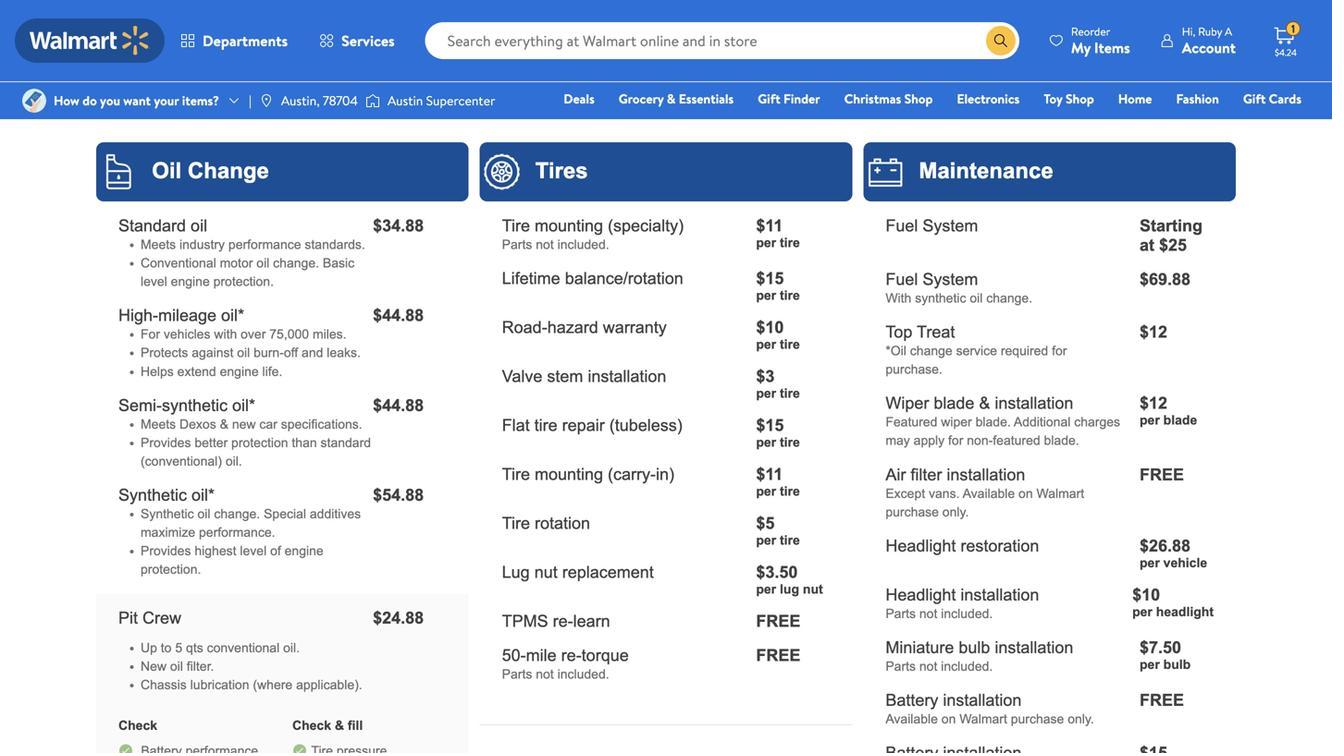 Task type: describe. For each thing, give the bounding box(es) containing it.
departments button
[[165, 19, 303, 63]]

do
[[82, 92, 97, 110]]

|
[[249, 92, 251, 110]]

hi,
[[1182, 24, 1195, 39]]

grocery
[[619, 90, 664, 108]]

shop for christmas shop
[[904, 90, 933, 108]]

search icon image
[[993, 33, 1008, 48]]

gift finder
[[758, 90, 820, 108]]

one debit
[[1160, 116, 1222, 134]]

electronics link
[[949, 89, 1028, 109]]

ruby
[[1198, 24, 1222, 39]]

deals
[[564, 90, 595, 108]]

deals link
[[555, 89, 603, 109]]

walmart+
[[1246, 116, 1302, 134]]

your
[[154, 92, 179, 110]]

supercenter
[[426, 92, 495, 110]]

want
[[123, 92, 151, 110]]

registry link
[[1080, 115, 1144, 135]]

toy shop
[[1044, 90, 1094, 108]]

how do you want your items?
[[54, 92, 219, 110]]

registry
[[1089, 116, 1136, 134]]

reorder my items
[[1071, 24, 1130, 58]]

grocery & essentials link
[[610, 89, 742, 109]]

debit
[[1191, 116, 1222, 134]]

gift finder link
[[749, 89, 828, 109]]

you
[[100, 92, 120, 110]]

my
[[1071, 37, 1091, 58]]

reorder
[[1071, 24, 1110, 39]]

christmas shop
[[844, 90, 933, 108]]

home
[[1118, 90, 1152, 108]]

one
[[1160, 116, 1188, 134]]

austin,
[[281, 92, 320, 110]]

austin
[[388, 92, 423, 110]]

gift for cards
[[1243, 90, 1266, 108]]

toy shop link
[[1035, 89, 1102, 109]]

services button
[[303, 19, 410, 63]]



Task type: locate. For each thing, give the bounding box(es) containing it.
1
[[1291, 21, 1295, 37]]

grocery & essentials
[[619, 90, 734, 108]]

a
[[1225, 24, 1232, 39]]

Walmart Site-Wide search field
[[425, 22, 1019, 59]]

account
[[1182, 37, 1236, 58]]

items
[[1094, 37, 1130, 58]]

walmart image
[[30, 26, 150, 56]]

services
[[341, 31, 395, 51]]

1 horizontal spatial shop
[[1066, 90, 1094, 108]]

toy
[[1044, 90, 1063, 108]]

1 horizontal spatial  image
[[259, 93, 274, 108]]

1 gift from the left
[[758, 90, 780, 108]]

 image
[[365, 92, 380, 110]]

austin, 78704
[[281, 92, 358, 110]]

fashion
[[1176, 90, 1219, 108]]

1 horizontal spatial gift
[[1243, 90, 1266, 108]]

2 shop from the left
[[1066, 90, 1094, 108]]

christmas shop link
[[836, 89, 941, 109]]

 image
[[22, 89, 46, 113], [259, 93, 274, 108]]

0 horizontal spatial gift
[[758, 90, 780, 108]]

gift for finder
[[758, 90, 780, 108]]

78704
[[323, 92, 358, 110]]

items?
[[182, 92, 219, 110]]

austin supercenter
[[388, 92, 495, 110]]

hi, ruby a account
[[1182, 24, 1236, 58]]

essentials
[[679, 90, 734, 108]]

gift left cards
[[1243, 90, 1266, 108]]

 image left how on the top of page
[[22, 89, 46, 113]]

 image for austin, 78704
[[259, 93, 274, 108]]

shop for toy shop
[[1066, 90, 1094, 108]]

1 shop from the left
[[904, 90, 933, 108]]

$4.24
[[1275, 46, 1297, 59]]

Search search field
[[425, 22, 1019, 59]]

2 gift from the left
[[1243, 90, 1266, 108]]

gift left finder
[[758, 90, 780, 108]]

how
[[54, 92, 79, 110]]

one debit link
[[1151, 115, 1231, 135]]

shop right toy
[[1066, 90, 1094, 108]]

cards
[[1269, 90, 1302, 108]]

&
[[667, 90, 676, 108]]

shop right christmas
[[904, 90, 933, 108]]

shop
[[904, 90, 933, 108], [1066, 90, 1094, 108]]

gift cards registry
[[1089, 90, 1302, 134]]

gift
[[758, 90, 780, 108], [1243, 90, 1266, 108]]

 image for how do you want your items?
[[22, 89, 46, 113]]

0 horizontal spatial shop
[[904, 90, 933, 108]]

fashion link
[[1168, 89, 1227, 109]]

gift cards link
[[1235, 89, 1310, 109]]

christmas
[[844, 90, 901, 108]]

departments
[[203, 31, 288, 51]]

 image right "|"
[[259, 93, 274, 108]]

home link
[[1110, 89, 1160, 109]]

finder
[[784, 90, 820, 108]]

gift inside gift cards registry
[[1243, 90, 1266, 108]]

walmart+ link
[[1238, 115, 1310, 135]]

0 horizontal spatial  image
[[22, 89, 46, 113]]

electronics
[[957, 90, 1020, 108]]



Task type: vqa. For each thing, say whether or not it's contained in the screenshot.
Sort and Filter section element
no



